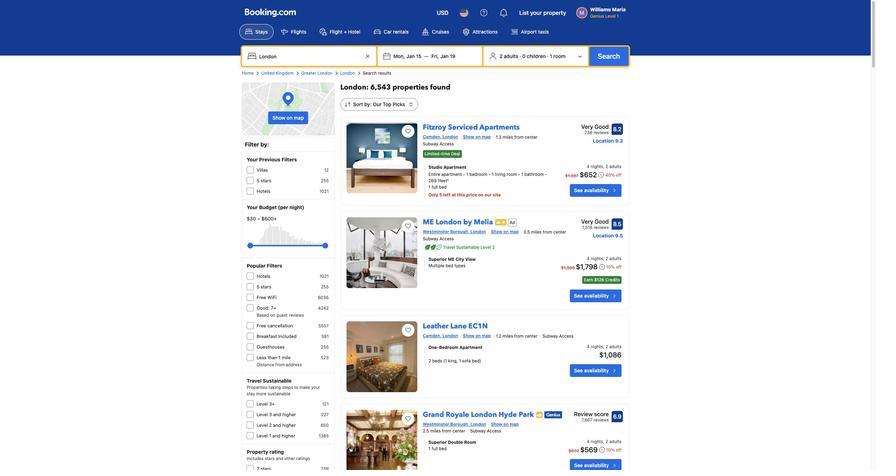 Task type: describe. For each thing, give the bounding box(es) containing it.
higher for level 2 and higher
[[282, 423, 296, 428]]

5 stars for previous
[[257, 178, 271, 183]]

bedroom
[[439, 345, 459, 350]]

property
[[247, 449, 268, 455]]

scored 8.5 element
[[612, 219, 623, 230]]

limited-
[[425, 151, 442, 157]]

grand royale london hyde park image
[[347, 410, 417, 470]]

see availability link for studio apartment
[[570, 184, 622, 197]]

2 adults · 0 children · 1 room
[[500, 53, 566, 59]]

williams maria genius level 1
[[591, 6, 626, 19]]

4 inside 4 nights , 2 adults $1,086
[[587, 344, 590, 349]]

level 3 and higher
[[257, 412, 296, 418]]

2 up earn $126 credits
[[606, 256, 609, 261]]

attractions
[[473, 29, 498, 35]]

1 left the 'living'
[[492, 172, 494, 177]]

1 inside williams maria genius level 1
[[617, 13, 619, 19]]

airport taxis
[[521, 29, 549, 35]]

studio
[[429, 165, 443, 170]]

london:
[[341, 83, 369, 92]]

based
[[257, 313, 269, 318]]

hyde
[[499, 410, 517, 420]]

map for 0.5 miles from center
[[510, 229, 519, 234]]

$1,086
[[600, 351, 622, 359]]

popular
[[247, 263, 266, 269]]

westminster for grand
[[423, 422, 449, 427]]

$652
[[580, 171, 597, 179]]

availability for one-bedroom apartment
[[584, 367, 609, 374]]

subway inside the 0.5 miles from center subway access
[[423, 236, 439, 241]]

stays
[[255, 29, 268, 35]]

1 vertical spatial filters
[[267, 263, 282, 269]]

1 inside dropdown button
[[550, 53, 553, 59]]

london up london:
[[340, 70, 355, 76]]

travel sustainable level 2
[[443, 245, 495, 250]]

less
[[257, 355, 267, 361]]

good:
[[257, 305, 270, 311]]

269.1feet²
[[429, 178, 449, 183]]

car rentals
[[384, 29, 409, 35]]

4 for $1,798
[[587, 256, 590, 261]]

list your property link
[[515, 4, 571, 21]]

apartment inside studio apartment entire apartment • 1 bedroom • 1 living room • 1 bathroom • 269.1feet² 1 full bed only 5 left at this price on our site
[[444, 165, 467, 170]]

leather lane ec1n link
[[423, 319, 488, 331]]

2 down the 0.5 miles from center subway access
[[493, 245, 495, 250]]

show on map for 0.5 miles from center
[[491, 229, 519, 234]]

1 off from the top
[[616, 172, 622, 178]]

10% off for grand royale london hyde park
[[607, 448, 622, 453]]

stars for previous
[[261, 178, 271, 183]]

2 down 3
[[269, 423, 272, 428]]

multiple
[[429, 263, 445, 268]]

center for 1.3 miles from center subway access
[[525, 135, 538, 140]]

good: 7+
[[257, 305, 276, 311]]

london down leather lane ec1n
[[443, 333, 458, 338]]

filter by:
[[245, 141, 269, 148]]

650
[[321, 423, 329, 428]]

4242
[[318, 306, 329, 311]]

map for 1.2 miles from center
[[482, 333, 491, 338]]

from down mile
[[275, 362, 285, 368]]

view
[[466, 257, 476, 262]]

limited-time deal
[[425, 151, 460, 157]]

our
[[373, 101, 382, 107]]

4 for $652
[[587, 164, 590, 169]]

1 left bathroom
[[522, 172, 524, 177]]

stars inside property rating includes stars and other ratings
[[265, 456, 275, 462]]

double
[[448, 440, 463, 445]]

room inside dropdown button
[[554, 53, 566, 59]]

2 · from the left
[[547, 53, 549, 59]]

westminster borough, london for royale
[[423, 422, 486, 427]]

(1
[[444, 358, 447, 364]]

from for 0.5
[[543, 229, 552, 235]]

review score element
[[574, 410, 609, 419]]

superior me city view multiple bed types
[[429, 257, 476, 268]]

2 • from the left
[[489, 172, 491, 177]]

map for 1.3 miles from center
[[482, 134, 491, 140]]

london inside greater london link
[[318, 70, 333, 76]]

royale
[[446, 410, 469, 420]]

deal
[[451, 151, 460, 157]]

very for 8.2
[[582, 124, 594, 130]]

access inside the 1.3 miles from center subway access
[[440, 141, 454, 147]]

previous
[[259, 157, 280, 163]]

access inside the 0.5 miles from center subway access
[[440, 236, 454, 241]]

reviews right guest
[[289, 313, 304, 318]]

city
[[456, 257, 465, 262]]

less than 1 mile
[[257, 355, 291, 361]]

leather lane ec1n
[[423, 321, 488, 331]]

filter
[[245, 141, 259, 148]]

only
[[429, 192, 439, 198]]

2 left beds
[[429, 358, 431, 364]]

subway up room on the bottom right
[[471, 428, 486, 434]]

westminster borough, london for london
[[423, 229, 486, 234]]

9.3
[[615, 138, 623, 144]]

1 up only
[[429, 185, 431, 190]]

greater london link
[[301, 70, 333, 77]]

show on map inside "button"
[[273, 115, 304, 121]]

subway access for 1.2 miles from center
[[543, 333, 574, 339]]

left
[[444, 192, 451, 198]]

5 stars for filters
[[257, 284, 271, 290]]

, for $569
[[603, 439, 605, 444]]

on inside 'show on map' "button"
[[287, 115, 293, 121]]

level inside williams maria genius level 1
[[606, 13, 616, 19]]

show on map for 1.3 miles from center
[[463, 134, 491, 140]]

miles for 2.5
[[431, 428, 441, 434]]

flight + hotel
[[330, 29, 361, 35]]

london down melia
[[471, 229, 486, 234]]

2 inside 4 nights , 2 adults $1,086
[[606, 344, 609, 349]]

ratings
[[296, 456, 310, 462]]

227
[[321, 412, 329, 418]]

, for $1,798
[[603, 256, 605, 261]]

255 for your previous filters
[[321, 178, 329, 183]]

good for 8.5
[[595, 219, 609, 225]]

good for 8.2
[[595, 124, 609, 130]]

2 see availability link from the top
[[570, 290, 622, 302]]

level for level 3+
[[257, 401, 268, 407]]

search results updated. london: 6,543 properties found. element
[[341, 83, 629, 92]]

airport
[[521, 29, 537, 35]]

4 nights , 2 adults for grand royale london hyde park
[[587, 439, 622, 444]]

london down serviced
[[443, 134, 458, 140]]

bathroom
[[525, 172, 544, 177]]

level for level 1 and higher
[[257, 433, 268, 439]]

show for 2.5 miles from center
[[491, 422, 503, 427]]

, inside 4 nights , 2 adults $1,086
[[603, 344, 605, 349]]

6,543
[[371, 83, 391, 92]]

1 • from the left
[[463, 172, 465, 177]]

car rentals link
[[368, 24, 415, 40]]

1385
[[319, 434, 329, 439]]

1 vertical spatial apartment
[[460, 345, 483, 350]]

hotel
[[348, 29, 361, 35]]

credits
[[606, 277, 620, 283]]

1 left sofa
[[459, 358, 461, 364]]

studio apartment link
[[429, 164, 548, 171]]

$1,798
[[576, 263, 598, 271]]

nights for $1,798
[[591, 256, 603, 261]]

borough, for london
[[451, 229, 470, 234]]

reviews for 8.2
[[594, 130, 609, 135]]

2 jan from the left
[[441, 53, 449, 59]]

very good 236 reviews
[[582, 124, 609, 135]]

greater
[[301, 70, 317, 76]]

9.5
[[616, 233, 623, 239]]

miles for 1.2
[[503, 333, 513, 339]]

see availability link for superior double room
[[570, 459, 622, 470]]

2 availability from the top
[[584, 293, 609, 299]]

location for 8.5
[[593, 233, 614, 239]]

1 jan from the left
[[407, 53, 415, 59]]

10% for me london by melia
[[607, 264, 615, 270]]

show for 1.2 miles from center
[[463, 333, 475, 338]]

me london by melia link
[[423, 215, 493, 227]]

1 hotels from the top
[[257, 188, 271, 194]]

$1,998
[[561, 265, 575, 270]]

london down "grand royale london hyde park"
[[471, 422, 486, 427]]

adults inside 4 nights , 2 adults $1,086
[[610, 344, 622, 349]]

me inside superior me city view multiple bed types
[[448, 257, 455, 262]]

airport taxis link
[[505, 24, 555, 40]]

scored 6.9 element
[[612, 411, 623, 422]]

grand
[[423, 410, 444, 420]]

travel for travel sustainable properties taking steps to make your stay more sustainable
[[247, 378, 262, 384]]

Where are you going? field
[[256, 50, 364, 63]]

3 • from the left
[[518, 172, 520, 177]]

from for 1.3
[[515, 135, 524, 140]]

2 1021 from the top
[[320, 274, 329, 279]]

studio apartment entire apartment • 1 bedroom • 1 living room • 1 bathroom • 269.1feet² 1 full bed only 5 left at this price on our site
[[429, 165, 547, 198]]

by: for filter
[[261, 141, 269, 148]]

1 left mile
[[279, 355, 281, 361]]

very good element for 8.5
[[582, 217, 609, 226]]

serviced
[[448, 123, 478, 132]]

2 down the score
[[606, 439, 609, 444]]

room inside studio apartment entire apartment • 1 bedroom • 1 living room • 1 bathroom • 269.1feet² 1 full bed only 5 left at this price on our site
[[507, 172, 517, 177]]

full inside superior double room 1 full bed
[[432, 446, 438, 451]]

than
[[268, 355, 277, 361]]

591
[[322, 334, 329, 339]]

list
[[520, 10, 529, 16]]

and for 1
[[273, 433, 281, 439]]

1 · from the left
[[520, 53, 521, 59]]

see for one-bedroom apartment
[[574, 367, 583, 374]]

subway right "1.2 miles from center"
[[543, 333, 558, 339]]

fitzroy serviced apartments image
[[347, 123, 417, 193]]

1.3
[[496, 135, 502, 140]]

2 beds (1 king, 1 sofa bed)
[[429, 358, 481, 364]]

booking.com image
[[245, 9, 296, 17]]

steps
[[282, 385, 293, 390]]

show on map for 1.2 miles from center
[[463, 333, 491, 338]]

maria
[[613, 6, 626, 12]]

higher for level 3 and higher
[[283, 412, 296, 418]]

1 1021 from the top
[[320, 189, 329, 194]]

mon,
[[394, 53, 405, 59]]

property
[[544, 10, 567, 16]]

attractions link
[[457, 24, 504, 40]]

1 horizontal spatial your
[[531, 10, 542, 16]]

your previous filters
[[247, 157, 297, 163]]

cruises link
[[416, 24, 455, 40]]

properties
[[393, 83, 429, 92]]

1 down level 2 and higher
[[269, 433, 271, 439]]

your for your budget (per night)
[[247, 204, 258, 210]]

2 hotels from the top
[[257, 273, 271, 279]]

$30 – $600+
[[247, 216, 277, 222]]

at
[[452, 192, 456, 198]]

fitzroy serviced apartments
[[423, 123, 520, 132]]



Task type: vqa. For each thing, say whether or not it's contained in the screenshot.
Studio Apartment AVAILABILITY
yes



Task type: locate. For each thing, give the bounding box(es) containing it.
10% off right $569
[[607, 448, 622, 453]]

2 see from the top
[[574, 293, 583, 299]]

1 vertical spatial camden, london
[[423, 333, 458, 338]]

1 availability from the top
[[584, 187, 609, 193]]

by: for sort
[[365, 101, 372, 107]]

0 vertical spatial westminster
[[423, 229, 449, 234]]

see availability down $652
[[574, 187, 609, 193]]

0 vertical spatial by:
[[365, 101, 372, 107]]

4 see availability from the top
[[574, 462, 609, 468]]

0 vertical spatial search
[[598, 52, 621, 60]]

1 vertical spatial your
[[247, 204, 258, 210]]

0 horizontal spatial jan
[[407, 53, 415, 59]]

2 vertical spatial 255
[[321, 345, 329, 350]]

0 vertical spatial me
[[423, 217, 434, 227]]

level left 3+
[[257, 401, 268, 407]]

by: right the filter
[[261, 141, 269, 148]]

me london by melia image
[[347, 217, 417, 288]]

found
[[430, 83, 451, 92]]

1 vertical spatial superior
[[429, 440, 447, 445]]

5 for previous
[[257, 178, 260, 183]]

and down level 3 and higher
[[273, 423, 281, 428]]

2 nights from the top
[[591, 256, 603, 261]]

good inside very good 1,516 reviews
[[595, 219, 609, 225]]

subway inside the 1.3 miles from center subway access
[[423, 141, 439, 147]]

19
[[450, 53, 456, 59]]

group
[[250, 240, 325, 251]]

higher for level 1 and higher
[[282, 433, 295, 439]]

level 2 and higher
[[257, 423, 296, 428]]

2 4 from the top
[[587, 256, 590, 261]]

this property is part of our preferred plus program. it's committed to providing outstanding service and excellent value. it'll pay us a higher commission if you make a booking. image
[[495, 219, 507, 225], [495, 219, 507, 225]]

1 nights from the top
[[591, 164, 603, 169]]

1 vertical spatial 10% off
[[607, 448, 622, 453]]

255
[[321, 178, 329, 183], [321, 284, 329, 290], [321, 345, 329, 350]]

center for 2.5 miles from center
[[453, 428, 466, 434]]

to
[[294, 385, 298, 390]]

0 vertical spatial full
[[432, 185, 438, 190]]

0 vertical spatial higher
[[283, 412, 296, 418]]

2 up '$1,086'
[[606, 344, 609, 349]]

level down maria
[[606, 13, 616, 19]]

map for 2.5 miles from center
[[510, 422, 519, 427]]

1 vertical spatial free
[[257, 323, 266, 329]]

off for me london by melia
[[616, 264, 622, 270]]

1 westminster borough, london from the top
[[423, 229, 486, 234]]

reviews for 8.5
[[594, 225, 609, 230]]

1 horizontal spatial travel
[[443, 245, 455, 250]]

travel for travel sustainable level 2
[[443, 245, 455, 250]]

cruises
[[432, 29, 449, 35]]

3 see from the top
[[574, 367, 583, 374]]

park
[[519, 410, 534, 420]]

2 10% off from the top
[[607, 448, 622, 453]]

free down the based
[[257, 323, 266, 329]]

0 horizontal spatial your
[[312, 385, 320, 390]]

1 vertical spatial subway access
[[471, 428, 502, 434]]

2 full from the top
[[432, 446, 438, 451]]

your right list
[[531, 10, 542, 16]]

0 horizontal spatial sustainable
[[263, 378, 292, 384]]

types
[[455, 263, 466, 268]]

1 vertical spatial sustainable
[[263, 378, 292, 384]]

search inside button
[[598, 52, 621, 60]]

bed inside superior double room 1 full bed
[[439, 446, 447, 451]]

0 vertical spatial your
[[247, 157, 258, 163]]

4 • from the left
[[545, 172, 547, 177]]

and for 3
[[273, 412, 281, 418]]

subway access for 2.5 miles from center
[[471, 428, 502, 434]]

center for 1.2 miles from center
[[525, 333, 538, 339]]

2 good from the top
[[595, 219, 609, 225]]

nights up '$1,086'
[[591, 344, 603, 349]]

adults left 0
[[504, 53, 519, 59]]

1 vertical spatial travel
[[247, 378, 262, 384]]

4 nights , 2 adults $1,086
[[587, 344, 622, 359]]

2 camden, from the top
[[423, 333, 442, 338]]

1021
[[320, 189, 329, 194], [320, 274, 329, 279]]

adults for $1,798
[[610, 256, 622, 261]]

location 9.3
[[593, 138, 623, 144]]

location down very good 1,516 reviews
[[593, 233, 614, 239]]

superior down 2.5 miles from center
[[429, 440, 447, 445]]

miles inside the 1.3 miles from center subway access
[[503, 135, 513, 140]]

one-bedroom apartment link
[[429, 344, 548, 351]]

off up credits
[[616, 264, 622, 270]]

1 horizontal spatial sustainable
[[456, 245, 480, 250]]

1 vertical spatial location
[[593, 233, 614, 239]]

very good element up location 9.3
[[582, 123, 609, 131]]

off right '40%'
[[616, 172, 622, 178]]

car
[[384, 29, 392, 35]]

0 vertical spatial filters
[[282, 157, 297, 163]]

1 good from the top
[[595, 124, 609, 130]]

center for 0.5 miles from center subway access
[[554, 229, 567, 235]]

1 see availability link from the top
[[570, 184, 622, 197]]

2 vertical spatial 5
[[257, 284, 260, 290]]

4 , from the top
[[603, 439, 605, 444]]

and for 2
[[273, 423, 281, 428]]

genius discounts available at this property. image
[[545, 412, 563, 419], [545, 412, 563, 419]]

rating
[[270, 449, 284, 455]]

0 vertical spatial bed
[[439, 185, 447, 190]]

, down the score
[[603, 439, 605, 444]]

guesthouses
[[257, 344, 285, 350]]

property rating includes stars and other ratings
[[247, 449, 310, 462]]

2 borough, from the top
[[451, 422, 470, 427]]

bed for london
[[446, 263, 454, 268]]

nights up $652
[[591, 164, 603, 169]]

camden, london for fitzroy
[[423, 134, 458, 140]]

very good element for 8.2
[[582, 123, 609, 131]]

from inside the 1.3 miles from center subway access
[[515, 135, 524, 140]]

2 westminster from the top
[[423, 422, 449, 427]]

2 camden, london from the top
[[423, 333, 458, 338]]

and inside property rating includes stars and other ratings
[[276, 456, 283, 462]]

superior for grand
[[429, 440, 447, 445]]

from right 1.3
[[515, 135, 524, 140]]

2 10% from the top
[[607, 448, 615, 453]]

2 up '40%'
[[606, 164, 609, 169]]

full inside studio apartment entire apartment • 1 bedroom • 1 living room • 1 bathroom • 269.1feet² 1 full bed only 5 left at this price on our site
[[432, 185, 438, 190]]

show on map button
[[268, 112, 308, 124]]

bed down '269.1feet²'
[[439, 185, 447, 190]]

1 vertical spatial by:
[[261, 141, 269, 148]]

see availability link down $652
[[570, 184, 622, 197]]

0 horizontal spatial room
[[507, 172, 517, 177]]

very inside very good 1,516 reviews
[[582, 219, 594, 225]]

superior inside superior me city view multiple bed types
[[429, 257, 447, 262]]

westminster down me london by melia on the top of the page
[[423, 229, 449, 234]]

3 see availability from the top
[[574, 367, 609, 374]]

see availability for studio apartment
[[574, 187, 609, 193]]

4 for $569
[[587, 439, 590, 444]]

10% off for me london by melia
[[607, 264, 622, 270]]

0 horizontal spatial subway access
[[471, 428, 502, 434]]

1 vertical spatial 1021
[[320, 274, 329, 279]]

0 vertical spatial 255
[[321, 178, 329, 183]]

1 see from the top
[[574, 187, 583, 193]]

0 vertical spatial very good element
[[582, 123, 609, 131]]

1 vertical spatial stars
[[261, 284, 271, 290]]

1 see availability from the top
[[574, 187, 609, 193]]

and down rating
[[276, 456, 283, 462]]

nights up $1,798
[[591, 256, 603, 261]]

2 very good element from the top
[[582, 217, 609, 226]]

fri,
[[432, 53, 439, 59]]

apartment up sofa
[[460, 345, 483, 350]]

level up level 1 and higher
[[257, 423, 268, 428]]

availability down $126
[[584, 293, 609, 299]]

borough, for royale
[[451, 422, 470, 427]]

show for 0.5 miles from center
[[491, 229, 503, 234]]

1 vertical spatial 10%
[[607, 448, 615, 453]]

by: left our
[[365, 101, 372, 107]]

1 vertical spatial 5
[[440, 192, 442, 198]]

very for 8.5
[[582, 219, 594, 225]]

2 255 from the top
[[321, 284, 329, 290]]

1 , from the top
[[603, 164, 605, 169]]

0 vertical spatial 10% off
[[607, 264, 622, 270]]

see availability link for one-bedroom apartment
[[570, 364, 622, 377]]

reviews inside the review score 7,667 reviews
[[594, 417, 609, 423]]

miles for 1.3
[[503, 135, 513, 140]]

0 vertical spatial 1021
[[320, 189, 329, 194]]

3 4 from the top
[[587, 344, 590, 349]]

filters right "popular"
[[267, 263, 282, 269]]

camden, down the "fitzroy"
[[423, 134, 442, 140]]

1 westminster from the top
[[423, 229, 449, 234]]

0 vertical spatial apartment
[[444, 165, 467, 170]]

see availability for superior double room
[[574, 462, 609, 468]]

4 see availability link from the top
[[570, 459, 622, 470]]

show for 1.3 miles from center
[[463, 134, 475, 140]]

1 superior from the top
[[429, 257, 447, 262]]

, up earn $126 credits
[[603, 256, 605, 261]]

0 vertical spatial room
[[554, 53, 566, 59]]

3 availability from the top
[[584, 367, 609, 374]]

2.5
[[423, 428, 429, 434]]

1 camden, from the top
[[423, 134, 442, 140]]

4 availability from the top
[[584, 462, 609, 468]]

4 nights from the top
[[591, 439, 603, 444]]

1 4 from the top
[[587, 164, 590, 169]]

flights
[[291, 29, 307, 35]]

london left hyde
[[471, 410, 497, 420]]

5 stars up free wifi
[[257, 284, 271, 290]]

4 nights , 2 adults for me london by melia
[[587, 256, 622, 261]]

your
[[247, 157, 258, 163], [247, 204, 258, 210]]

adults up '$1,086'
[[610, 344, 622, 349]]

scored 8.2 element
[[612, 124, 623, 135]]

1 vertical spatial me
[[448, 257, 455, 262]]

room right the 'living'
[[507, 172, 517, 177]]

show on map for 2.5 miles from center
[[491, 422, 519, 427]]

10% off
[[607, 264, 622, 270], [607, 448, 622, 453]]

1 4 nights , 2 adults from the top
[[587, 164, 622, 169]]

center inside the 1.3 miles from center subway access
[[525, 135, 538, 140]]

travel up properties
[[247, 378, 262, 384]]

good
[[595, 124, 609, 130], [595, 219, 609, 225]]

westminster borough, london down me london by melia on the top of the page
[[423, 229, 486, 234]]

your inside travel sustainable properties taking steps to make your stay more sustainable
[[312, 385, 320, 390]]

hotels
[[257, 188, 271, 194], [257, 273, 271, 279]]

1 vertical spatial westminster
[[423, 422, 449, 427]]

grand royale london hyde park
[[423, 410, 534, 420]]

0 vertical spatial 4 nights , 2 adults
[[587, 164, 622, 169]]

subway
[[423, 141, 439, 147], [423, 236, 439, 241], [543, 333, 558, 339], [471, 428, 486, 434]]

rentals
[[393, 29, 409, 35]]

london inside the grand royale london hyde park 'link'
[[471, 410, 497, 420]]

very good 1,516 reviews
[[582, 219, 609, 230]]

3 255 from the top
[[321, 345, 329, 350]]

camden, london for leather
[[423, 333, 458, 338]]

apartment
[[444, 165, 467, 170], [460, 345, 483, 350]]

2 vertical spatial off
[[616, 448, 622, 453]]

melia
[[474, 217, 493, 227]]

apartment up the apartment
[[444, 165, 467, 170]]

nights inside 4 nights , 2 adults $1,086
[[591, 344, 603, 349]]

adults up credits
[[610, 256, 622, 261]]

availability down $569
[[584, 462, 609, 468]]

bed for royale
[[439, 446, 447, 451]]

0 vertical spatial borough,
[[451, 229, 470, 234]]

(per
[[278, 204, 288, 210]]

1 very from the top
[[582, 124, 594, 130]]

2 free from the top
[[257, 323, 266, 329]]

2 vertical spatial 4 nights , 2 adults
[[587, 439, 622, 444]]

ec1n
[[469, 321, 488, 331]]

1 255 from the top
[[321, 178, 329, 183]]

· left 0
[[520, 53, 521, 59]]

0 vertical spatial stars
[[261, 178, 271, 183]]

level 3+
[[257, 401, 275, 407]]

1 vertical spatial westminster borough, london
[[423, 422, 486, 427]]

1 vertical spatial very
[[582, 219, 594, 225]]

1021 down 12
[[320, 189, 329, 194]]

1 5 stars from the top
[[257, 178, 271, 183]]

center inside the 0.5 miles from center subway access
[[554, 229, 567, 235]]

breakfast
[[257, 334, 277, 339]]

from inside the 0.5 miles from center subway access
[[543, 229, 552, 235]]

2 left 0
[[500, 53, 503, 59]]

121
[[322, 402, 329, 407]]

free for free cancellation
[[257, 323, 266, 329]]

2 your from the top
[[247, 204, 258, 210]]

availability
[[584, 187, 609, 193], [584, 293, 609, 299], [584, 367, 609, 374], [584, 462, 609, 468]]

2 vertical spatial bed
[[439, 446, 447, 451]]

map inside "button"
[[294, 115, 304, 121]]

budget
[[259, 204, 277, 210]]

your account menu williams maria genius level 1 element
[[576, 3, 629, 19]]

5 left left
[[440, 192, 442, 198]]

level 1 and higher
[[257, 433, 295, 439]]

3 , from the top
[[603, 344, 605, 349]]

1 horizontal spatial room
[[554, 53, 566, 59]]

1 camden, london from the top
[[423, 134, 458, 140]]

location for 8.2
[[593, 138, 614, 144]]

1 vertical spatial 255
[[321, 284, 329, 290]]

sustainable up the taking
[[263, 378, 292, 384]]

availability down 4 nights , 2 adults $1,086
[[584, 367, 609, 374]]

very good element
[[582, 123, 609, 131], [582, 217, 609, 226]]

4 nights , 2 adults up '40%'
[[587, 164, 622, 169]]

sustainable for travel sustainable level 2
[[456, 245, 480, 250]]

time
[[442, 151, 450, 157]]

0 vertical spatial westminster borough, london
[[423, 229, 486, 234]]

reviews inside very good 1,516 reviews
[[594, 225, 609, 230]]

center right 1.3
[[525, 135, 538, 140]]

2 4 nights , 2 adults from the top
[[587, 256, 622, 261]]

2.5 miles from center
[[423, 428, 466, 434]]

from for 1.2
[[515, 333, 524, 339]]

1 10% from the top
[[607, 264, 615, 270]]

3 see availability link from the top
[[570, 364, 622, 377]]

very inside very good 236 reviews
[[582, 124, 594, 130]]

your budget (per night)
[[247, 204, 304, 210]]

camden, for leather
[[423, 333, 442, 338]]

3 nights from the top
[[591, 344, 603, 349]]

nights for $652
[[591, 164, 603, 169]]

from for 2.5
[[442, 428, 452, 434]]

0 vertical spatial camden,
[[423, 134, 442, 140]]

leather
[[423, 321, 449, 331]]

travel inside travel sustainable properties taking steps to make your stay more sustainable
[[247, 378, 262, 384]]

search
[[598, 52, 621, 60], [363, 70, 377, 76]]

0 vertical spatial location
[[593, 138, 614, 144]]

stay
[[247, 391, 255, 397]]

3 4 nights , 2 adults from the top
[[587, 439, 622, 444]]

1 location from the top
[[593, 138, 614, 144]]

0 vertical spatial travel
[[443, 245, 455, 250]]

miles right 1.3
[[503, 135, 513, 140]]

subway up limited-
[[423, 141, 439, 147]]

room
[[464, 440, 477, 445]]

3 off from the top
[[616, 448, 622, 453]]

taxis
[[538, 29, 549, 35]]

and down level 2 and higher
[[273, 433, 281, 439]]

1,516
[[583, 225, 593, 230]]

1 vertical spatial very good element
[[582, 217, 609, 226]]

united
[[261, 70, 275, 76]]

255 for popular filters
[[321, 284, 329, 290]]

2 vertical spatial higher
[[282, 433, 295, 439]]

on inside studio apartment entire apartment • 1 bedroom • 1 living room • 1 bathroom • 269.1feet² 1 full bed only 5 left at this price on our site
[[478, 192, 484, 198]]

this property is part of our preferred partner program. it's committed to providing excellent service and good value. it'll pay us a higher commission if you make a booking. image
[[536, 412, 543, 419], [536, 412, 543, 419]]

1 vertical spatial your
[[312, 385, 320, 390]]

0 vertical spatial very
[[582, 124, 594, 130]]

2 off from the top
[[616, 264, 622, 270]]

very up location 9.3
[[582, 124, 594, 130]]

$600+
[[262, 216, 277, 222]]

reviews inside very good 236 reviews
[[594, 130, 609, 135]]

1 vertical spatial hotels
[[257, 273, 271, 279]]

0 vertical spatial sustainable
[[456, 245, 480, 250]]

availability for studio apartment
[[584, 187, 609, 193]]

your right make
[[312, 385, 320, 390]]

—
[[425, 53, 429, 59]]

4 4 from the top
[[587, 439, 590, 444]]

fitzroy
[[423, 123, 447, 132]]

0 vertical spatial 5
[[257, 178, 260, 183]]

1 horizontal spatial jan
[[441, 53, 449, 59]]

1 horizontal spatial ·
[[547, 53, 549, 59]]

higher down level 2 and higher
[[282, 433, 295, 439]]

2 5 stars from the top
[[257, 284, 271, 290]]

2 superior from the top
[[429, 440, 447, 445]]

0.5
[[524, 229, 530, 235]]

superior double room 1 full bed
[[429, 440, 477, 451]]

0 vertical spatial 10%
[[607, 264, 615, 270]]

0 vertical spatial 5 stars
[[257, 178, 271, 183]]

, down location 9.3
[[603, 164, 605, 169]]

availability for superior double room
[[584, 462, 609, 468]]

•
[[463, 172, 465, 177], [489, 172, 491, 177], [518, 172, 520, 177], [545, 172, 547, 177]]

2 adults · 0 children · 1 room button
[[487, 50, 585, 63]]

adults for $652
[[610, 164, 622, 169]]

cancellation
[[268, 323, 293, 329]]

10% up credits
[[607, 264, 615, 270]]

miles for 0.5
[[531, 229, 542, 235]]

0 horizontal spatial travel
[[247, 378, 262, 384]]

4 see from the top
[[574, 462, 583, 468]]

1 horizontal spatial me
[[448, 257, 455, 262]]

westminster for me
[[423, 229, 449, 234]]

255 down 12
[[321, 178, 329, 183]]

usd
[[437, 10, 449, 16]]

see for studio apartment
[[574, 187, 583, 193]]

2 see availability from the top
[[574, 293, 609, 299]]

borough,
[[451, 229, 470, 234], [451, 422, 470, 427]]

1 horizontal spatial subway access
[[543, 333, 574, 339]]

adults inside dropdown button
[[504, 53, 519, 59]]

full down '269.1feet²'
[[432, 185, 438, 190]]

1 vertical spatial room
[[507, 172, 517, 177]]

2 westminster borough, london from the top
[[423, 422, 486, 427]]

0 vertical spatial free
[[257, 295, 266, 300]]

level for level 3 and higher
[[257, 412, 268, 418]]

0 horizontal spatial by:
[[261, 141, 269, 148]]

1 vertical spatial higher
[[282, 423, 296, 428]]

adults
[[504, 53, 519, 59], [610, 164, 622, 169], [610, 256, 622, 261], [610, 344, 622, 349], [610, 439, 622, 444]]

1 10% off from the top
[[607, 264, 622, 270]]

4 nights , 2 adults up $1,798
[[587, 256, 622, 261]]

$30
[[247, 216, 256, 222]]

reviews up the location 9.5 at the right of page
[[594, 225, 609, 230]]

adults down 6.9
[[610, 439, 622, 444]]

0 vertical spatial superior
[[429, 257, 447, 262]]

higher up level 2 and higher
[[283, 412, 296, 418]]

home link
[[242, 70, 254, 77]]

westminster down grand
[[423, 422, 449, 427]]

1 down maria
[[617, 13, 619, 19]]

westminster borough, london
[[423, 229, 486, 234], [423, 422, 486, 427]]

0 horizontal spatial search
[[363, 70, 377, 76]]

level up superior me city view link
[[481, 245, 491, 250]]

2 very from the top
[[582, 219, 594, 225]]

0 vertical spatial good
[[595, 124, 609, 130]]

superior double room link
[[429, 439, 548, 446]]

camden, london down the "fitzroy"
[[423, 134, 458, 140]]

borough, down "royale"
[[451, 422, 470, 427]]

1 vertical spatial borough,
[[451, 422, 470, 427]]

site
[[493, 192, 501, 198]]

search for search results
[[363, 70, 377, 76]]

1 vertical spatial off
[[616, 264, 622, 270]]

one-
[[429, 345, 439, 350]]

your for your previous filters
[[247, 157, 258, 163]]

5 inside studio apartment entire apartment • 1 bedroom • 1 living room • 1 bathroom • 269.1feet² 1 full bed only 5 left at this price on our site
[[440, 192, 442, 198]]

free for free wifi
[[257, 295, 266, 300]]

leather lane ec1n image
[[347, 321, 417, 392]]

level up property
[[257, 433, 268, 439]]

from right the 1.2
[[515, 333, 524, 339]]

subway up multiple
[[423, 236, 439, 241]]

show inside "button"
[[273, 115, 286, 121]]

children
[[527, 53, 546, 59]]

0 horizontal spatial ·
[[520, 53, 521, 59]]

camden, london down leather on the bottom of the page
[[423, 333, 458, 338]]

0 vertical spatial subway access
[[543, 333, 574, 339]]

off
[[616, 172, 622, 178], [616, 264, 622, 270], [616, 448, 622, 453]]

subway access
[[543, 333, 574, 339], [471, 428, 502, 434]]

sustainable
[[268, 391, 291, 397]]

search for search
[[598, 52, 621, 60]]

1 free from the top
[[257, 295, 266, 300]]

superior inside superior double room 1 full bed
[[429, 440, 447, 445]]

superior for me
[[429, 257, 447, 262]]

bed inside studio apartment entire apartment • 1 bedroom • 1 living room • 1 bathroom • 269.1feet² 1 full bed only 5 left at this price on our site
[[439, 185, 447, 190]]

40%
[[606, 172, 615, 178]]

greater london
[[301, 70, 333, 76]]

search button
[[590, 47, 629, 66]]

other
[[285, 456, 295, 462]]

good inside very good 236 reviews
[[595, 124, 609, 130]]

king,
[[448, 358, 458, 364]]

5557
[[319, 323, 329, 329]]

1 vertical spatial full
[[432, 446, 438, 451]]

$1,087
[[566, 173, 579, 179]]

10% for grand royale london hyde park
[[607, 448, 615, 453]]

2 , from the top
[[603, 256, 605, 261]]

0 vertical spatial hotels
[[257, 188, 271, 194]]

1 horizontal spatial by:
[[365, 101, 372, 107]]

level for level 2 and higher
[[257, 423, 268, 428]]

good up the location 9.5 at the right of page
[[595, 219, 609, 225]]

good right 236
[[595, 124, 609, 130]]

5 for filters
[[257, 284, 260, 290]]

1021 up 6036
[[320, 274, 329, 279]]

1 inside superior double room 1 full bed
[[429, 446, 431, 451]]

0 horizontal spatial me
[[423, 217, 434, 227]]

2 inside dropdown button
[[500, 53, 503, 59]]

1 vertical spatial good
[[595, 219, 609, 225]]

adults up 40% off at right
[[610, 164, 622, 169]]

and right 3
[[273, 412, 281, 418]]

adults for $569
[[610, 439, 622, 444]]

2 vertical spatial stars
[[265, 456, 275, 462]]

bed inside superior me city view multiple bed types
[[446, 263, 454, 268]]

see availability for one-bedroom apartment
[[574, 367, 609, 374]]

miles right the 1.2
[[503, 333, 513, 339]]

1 vertical spatial camden,
[[423, 333, 442, 338]]

5
[[257, 178, 260, 183], [440, 192, 442, 198], [257, 284, 260, 290]]

1 borough, from the top
[[451, 229, 470, 234]]

• right the apartment
[[463, 172, 465, 177]]

1 down 2.5
[[429, 446, 431, 451]]

your up $30
[[247, 204, 258, 210]]

1 full from the top
[[432, 185, 438, 190]]

2 location from the top
[[593, 233, 614, 239]]

camden, for fitzroy
[[423, 134, 442, 140]]

1 your from the top
[[247, 157, 258, 163]]

, for $652
[[603, 164, 605, 169]]

stars for filters
[[261, 284, 271, 290]]

miles right 0.5
[[531, 229, 542, 235]]

see for superior double room
[[574, 462, 583, 468]]

top
[[383, 101, 392, 107]]

1 horizontal spatial search
[[598, 52, 621, 60]]

1 vertical spatial bed
[[446, 263, 454, 268]]

fri, jan 19 button
[[429, 50, 459, 63]]

sustainable for travel sustainable properties taking steps to make your stay more sustainable
[[263, 378, 292, 384]]

1 left bedroom
[[467, 172, 469, 177]]

free
[[257, 295, 266, 300], [257, 323, 266, 329]]

london inside me london by melia link
[[436, 217, 462, 227]]

255 up "523"
[[321, 345, 329, 350]]

sustainable inside travel sustainable properties taking steps to make your stay more sustainable
[[263, 378, 292, 384]]

1 very good element from the top
[[582, 123, 609, 131]]

1 vertical spatial 4 nights , 2 adults
[[587, 256, 622, 261]]

taking
[[269, 385, 281, 390]]

entire
[[429, 172, 440, 177]]

off for grand royale london hyde park
[[616, 448, 622, 453]]

1 vertical spatial search
[[363, 70, 377, 76]]

1 vertical spatial 5 stars
[[257, 284, 271, 290]]

0 vertical spatial off
[[616, 172, 622, 178]]

london right greater
[[318, 70, 333, 76]]

miles inside the 0.5 miles from center subway access
[[531, 229, 542, 235]]

0 vertical spatial camden, london
[[423, 134, 458, 140]]

off right $569
[[616, 448, 622, 453]]

reviews
[[594, 130, 609, 135], [594, 225, 609, 230], [289, 313, 304, 318], [594, 417, 609, 423]]

• down "studio apartment" link
[[489, 172, 491, 177]]

1
[[617, 13, 619, 19], [550, 53, 553, 59], [467, 172, 469, 177], [492, 172, 494, 177], [522, 172, 524, 177], [429, 185, 431, 190], [279, 355, 281, 361], [459, 358, 461, 364], [269, 433, 271, 439], [429, 446, 431, 451]]

nights for $569
[[591, 439, 603, 444]]

see availability link down $126
[[570, 290, 622, 302]]

0 vertical spatial your
[[531, 10, 542, 16]]



